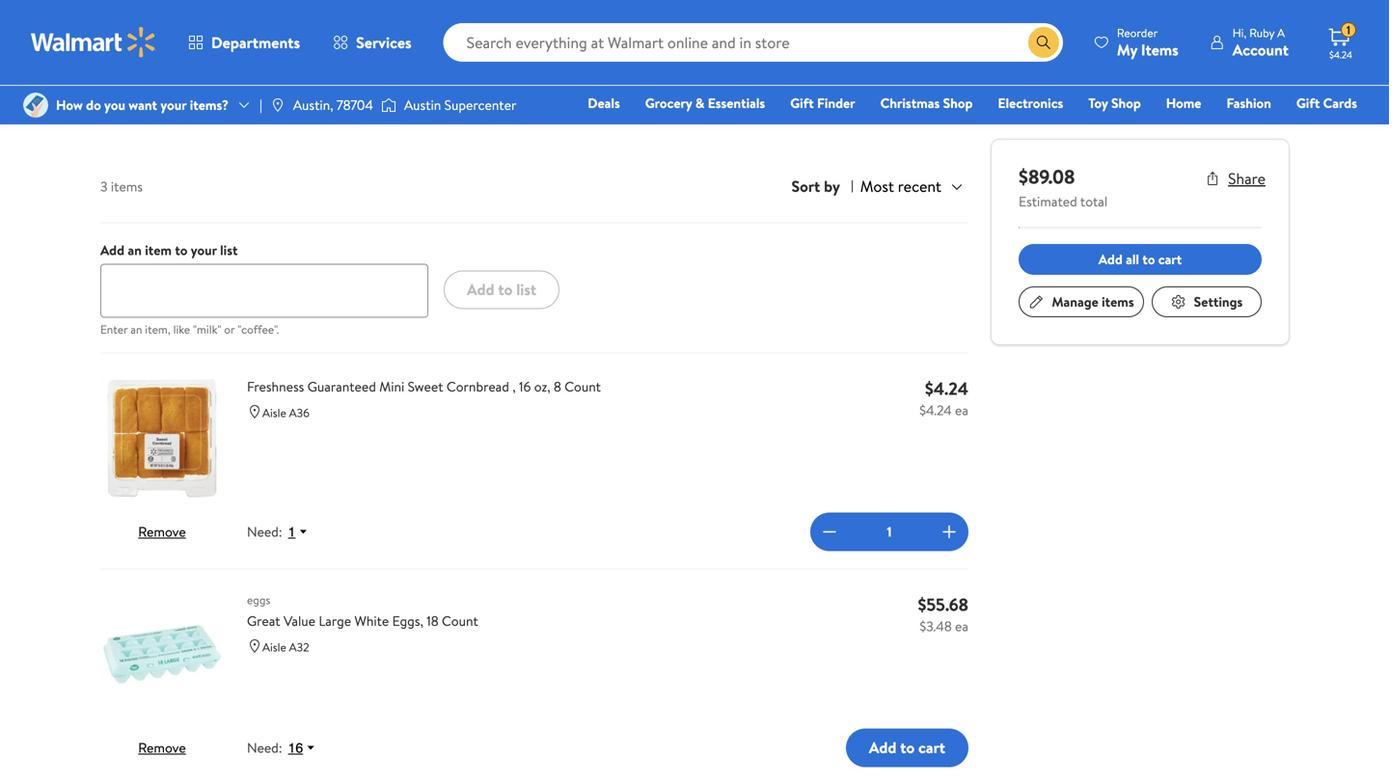 Task type: vqa. For each thing, say whether or not it's contained in the screenshot.
9:20 AM button for tuesday, dec 26 2023, 9:40 am element 9:40 AM Button
no



Task type: locate. For each thing, give the bounding box(es) containing it.
1 horizontal spatial list
[[516, 279, 537, 300]]

add an item to your list
[[100, 241, 238, 259]]

0 horizontal spatial list
[[220, 241, 238, 259]]

items for my
[[121, 50, 153, 69]]

1 remove button from the top
[[138, 522, 186, 541]]

manage
[[1052, 292, 1099, 311]]

gift left cards
[[1297, 94, 1320, 112]]

1
[[1347, 22, 1351, 38], [887, 523, 892, 541], [288, 524, 296, 540]]

2 remove from the top
[[138, 739, 186, 757]]

your
[[161, 95, 187, 114], [191, 241, 217, 259]]

 image for how do you want your items?
[[23, 93, 48, 118]]

walmart+ link
[[1291, 120, 1366, 140]]

Walmart Site-Wide search field
[[444, 23, 1063, 62]]

0 vertical spatial aisle
[[262, 405, 286, 421]]

eggs
[[247, 592, 270, 608]]

/ right lists
[[208, 50, 213, 69]]

lists
[[174, 50, 200, 69]]

ruby's list link
[[220, 50, 282, 69]]

remove button for $4.24
[[138, 522, 186, 541]]

1 need: from the top
[[247, 523, 282, 541]]

0 vertical spatial ea
[[955, 401, 969, 420]]

2 shop from the left
[[1112, 94, 1141, 112]]

toy
[[1089, 94, 1108, 112]]

items for manage
[[1102, 292, 1134, 311]]

toy shop link
[[1080, 93, 1150, 113]]

gift inside gift cards registry
[[1297, 94, 1320, 112]]

1 vertical spatial aisle
[[262, 639, 286, 656]]

one debit
[[1210, 121, 1275, 139]]

how do you want your items?
[[56, 95, 229, 114]]

one debit link
[[1201, 120, 1284, 140]]

or
[[224, 321, 235, 338]]

items inside button
[[1102, 292, 1134, 311]]

1 shop from the left
[[943, 94, 973, 112]]

your for items?
[[161, 95, 187, 114]]

0 vertical spatial cart
[[1159, 250, 1182, 269]]

aisle
[[262, 405, 286, 421], [262, 639, 286, 656]]

&
[[696, 94, 705, 112]]

items up how do you want your items?
[[121, 50, 153, 69]]

2 gift from the left
[[1297, 94, 1320, 112]]

gift
[[791, 94, 814, 112], [1297, 94, 1320, 112]]

1 horizontal spatial shop
[[1112, 94, 1141, 112]]

walmart+
[[1300, 121, 1358, 139]]

your right want
[[161, 95, 187, 114]]

1 inside popup button
[[288, 524, 296, 540]]

2 aisle from the top
[[262, 639, 286, 656]]

1 vertical spatial cart
[[919, 737, 946, 759]]

1 horizontal spatial your
[[191, 241, 217, 259]]

items right manage
[[1102, 292, 1134, 311]]

ea for $55.68
[[955, 617, 969, 636]]

add
[[100, 241, 124, 259], [1099, 250, 1123, 269], [467, 279, 495, 300], [869, 737, 897, 759]]

count
[[565, 377, 601, 396], [442, 612, 478, 630]]

0 horizontal spatial gift
[[791, 94, 814, 112]]

home link
[[1158, 93, 1210, 113]]

hi,
[[1233, 25, 1247, 41]]

$4.24
[[1330, 48, 1353, 61], [925, 377, 969, 401], [920, 401, 952, 420]]

1 / from the left
[[161, 50, 166, 69]]

1 gift from the left
[[791, 94, 814, 112]]

all
[[1126, 250, 1140, 269]]

add to list button
[[444, 271, 560, 309]]

mini
[[379, 377, 405, 396]]

count inside freshness guaranteed mini sweet cornbread , 16 oz, 8 count link
[[565, 377, 601, 396]]

reorder
[[1117, 25, 1158, 41]]

deals link
[[579, 93, 629, 113]]

0 vertical spatial list
[[261, 50, 282, 69]]

1 vertical spatial need:
[[247, 739, 282, 758]]

add for add an item to your list
[[100, 241, 124, 259]]

0 horizontal spatial list
[[171, 86, 208, 118]]

a36
[[289, 405, 310, 421]]

 image right 78704
[[381, 96, 397, 115]]

1 vertical spatial ea
[[955, 617, 969, 636]]

items
[[121, 50, 153, 69], [111, 177, 143, 196], [1102, 292, 1134, 311]]

0 horizontal spatial 1
[[288, 524, 296, 540]]

0 vertical spatial remove
[[138, 522, 186, 541]]

0 horizontal spatial count
[[442, 612, 478, 630]]

$4.24 for $4.24 $4.24 ea
[[925, 377, 969, 401]]

0 horizontal spatial shop
[[943, 94, 973, 112]]

1 aisle from the top
[[262, 405, 286, 421]]

1 vertical spatial your
[[191, 241, 217, 259]]

1 vertical spatial an
[[131, 321, 142, 338]]

sort
[[792, 176, 821, 197]]

1 vertical spatial 16
[[288, 741, 303, 756]]

guaranteed
[[308, 377, 376, 396]]

enter
[[100, 321, 128, 338]]

an for enter
[[131, 321, 142, 338]]

home
[[1166, 94, 1202, 112]]

add to cart
[[869, 737, 946, 759]]

1 vertical spatial ruby's
[[100, 86, 166, 118]]

16
[[519, 377, 531, 396], [288, 741, 303, 756]]

ruby's
[[220, 50, 258, 69], [100, 86, 166, 118]]

fashion link
[[1218, 93, 1280, 113]]

0 vertical spatial items
[[121, 50, 153, 69]]

16 button
[[282, 739, 324, 757]]

1 horizontal spatial /
[[208, 50, 213, 69]]

gift left finder
[[791, 94, 814, 112]]

0 vertical spatial need:
[[247, 523, 282, 541]]

departments button
[[172, 19, 317, 66]]

shop right christmas
[[943, 94, 973, 112]]

add inside button
[[467, 279, 495, 300]]

walmart image
[[31, 27, 156, 58]]

1 horizontal spatial 1
[[887, 523, 892, 541]]

need: for $55.68
[[247, 739, 282, 758]]

2 need: from the top
[[247, 739, 282, 758]]

0 horizontal spatial your
[[161, 95, 187, 114]]

austin
[[404, 95, 441, 114]]

my
[[1117, 39, 1138, 60], [100, 50, 118, 69]]

0 vertical spatial your
[[161, 95, 187, 114]]

an left "item"
[[128, 241, 142, 259]]

 image
[[23, 93, 48, 118], [381, 96, 397, 115], [270, 97, 285, 113]]

add all to cart
[[1099, 250, 1182, 269]]

1 vertical spatial list
[[516, 279, 537, 300]]

remove button
[[138, 522, 186, 541], [138, 739, 186, 757]]

,
[[513, 377, 516, 396]]

2 / from the left
[[208, 50, 213, 69]]

18
[[427, 612, 439, 630]]

1 vertical spatial remove button
[[138, 739, 186, 757]]

2 vertical spatial items
[[1102, 292, 1134, 311]]

0 vertical spatial count
[[565, 377, 601, 396]]

list down my items / lists / ruby's list
[[171, 86, 208, 118]]

large
[[319, 612, 351, 630]]

an left item, on the left top
[[131, 321, 142, 338]]

an for add
[[128, 241, 142, 259]]

1 horizontal spatial count
[[565, 377, 601, 396]]

1 horizontal spatial ruby's
[[220, 50, 258, 69]]

add for add to cart
[[869, 737, 897, 759]]

0 horizontal spatial  image
[[23, 93, 48, 118]]

items right 3
[[111, 177, 143, 196]]

1 vertical spatial count
[[442, 612, 478, 630]]

list
[[220, 241, 238, 259], [516, 279, 537, 300]]

to
[[175, 241, 188, 259], [1143, 250, 1155, 269], [498, 279, 513, 300], [901, 737, 915, 759]]

1 right a
[[1347, 22, 1351, 38]]

great value large white eggs, 18 count link
[[247, 611, 897, 631]]

eggs great value large white eggs, 18 count
[[247, 592, 478, 630]]

ea inside $4.24 $4.24 ea
[[955, 401, 969, 420]]

to inside button
[[498, 279, 513, 300]]

gift cards registry
[[1135, 94, 1358, 139]]

1 remove from the top
[[138, 522, 186, 541]]

Add an item to your list text field
[[100, 264, 428, 318]]

0 horizontal spatial my
[[100, 50, 118, 69]]

ea inside $55.68 $3.48 ea
[[955, 617, 969, 636]]

0 horizontal spatial ruby's
[[100, 86, 166, 118]]

shop inside 'link'
[[1112, 94, 1141, 112]]

aisle for aisle a32
[[262, 639, 286, 656]]

 image left how
[[23, 93, 48, 118]]

1 horizontal spatial my
[[1117, 39, 1138, 60]]

count right 18
[[442, 612, 478, 630]]

0 vertical spatial an
[[128, 241, 142, 259]]

/
[[161, 50, 166, 69], [208, 50, 213, 69]]

items
[[1141, 39, 1179, 60]]

shop for christmas shop
[[943, 94, 973, 112]]

my items / lists / ruby's list
[[100, 50, 282, 69]]

1 horizontal spatial list
[[261, 50, 282, 69]]

my left items
[[1117, 39, 1138, 60]]

2 remove button from the top
[[138, 739, 186, 757]]

0 horizontal spatial /
[[161, 50, 166, 69]]

need:
[[247, 523, 282, 541], [247, 739, 282, 758]]

item
[[145, 241, 172, 259]]

0 horizontal spatial 16
[[288, 741, 303, 756]]

remove for $4.24
[[138, 522, 186, 541]]

1 button
[[282, 523, 317, 541]]

0 vertical spatial 16
[[519, 377, 531, 396]]

your right "item"
[[191, 241, 217, 259]]

1 ea from the top
[[955, 401, 969, 420]]

/ left lists link
[[161, 50, 166, 69]]

0 vertical spatial list
[[220, 241, 238, 259]]

your for list
[[191, 241, 217, 259]]

1 up the value
[[288, 524, 296, 540]]

grocery & essentials link
[[637, 93, 774, 113]]

gift for cards
[[1297, 94, 1320, 112]]

2 horizontal spatial  image
[[381, 96, 397, 115]]

list inside button
[[516, 279, 537, 300]]

list up | on the left top
[[261, 50, 282, 69]]

ea for $4.24
[[955, 401, 969, 420]]

count right 8
[[565, 377, 601, 396]]

1 right decrease quantity freshness guaranteed mini sweet cornbread , 16 oz, 8 count, current quantity 1 image
[[887, 523, 892, 541]]

aisle left a32
[[262, 639, 286, 656]]

2 ea from the top
[[955, 617, 969, 636]]

list
[[261, 50, 282, 69], [171, 86, 208, 118]]

1 horizontal spatial  image
[[270, 97, 285, 113]]

add for add to list
[[467, 279, 495, 300]]

my up you
[[100, 50, 118, 69]]

aisle left a36
[[262, 405, 286, 421]]

1 vertical spatial items
[[111, 177, 143, 196]]

0 vertical spatial remove button
[[138, 522, 186, 541]]

shop right toy
[[1112, 94, 1141, 112]]

 image right | on the left top
[[270, 97, 285, 113]]

a32
[[289, 639, 309, 656]]

remove
[[138, 522, 186, 541], [138, 739, 186, 757]]

1 vertical spatial remove
[[138, 739, 186, 757]]

1 horizontal spatial gift
[[1297, 94, 1320, 112]]



Task type: describe. For each thing, give the bounding box(es) containing it.
$89.08
[[1019, 163, 1075, 190]]

3 items
[[100, 177, 143, 196]]

white
[[355, 612, 389, 630]]

my items link
[[100, 50, 153, 69]]

settings
[[1194, 292, 1243, 311]]

registry link
[[1127, 120, 1193, 140]]

freshness
[[247, 377, 304, 396]]

electronics
[[998, 94, 1064, 112]]

increase quantity freshness guaranteed mini sweet cornbread , 16 oz, 8 count, current quantity 1 image
[[938, 520, 961, 544]]

cornbread
[[447, 377, 509, 396]]

search icon image
[[1036, 35, 1052, 50]]

freshness guaranteed mini sweet cornbread , 16 oz, 8 count
[[247, 377, 601, 396]]

aisle for aisle a36
[[262, 405, 286, 421]]

by
[[824, 176, 840, 197]]

add to cart button
[[846, 729, 969, 768]]

1 horizontal spatial 16
[[519, 377, 531, 396]]

sweet
[[408, 377, 443, 396]]

aisle a32
[[262, 639, 309, 656]]

electronics link
[[989, 93, 1072, 113]]

$4.24 for $4.24
[[1330, 48, 1353, 61]]

1 vertical spatial list
[[171, 86, 208, 118]]

 image for austin, 78704
[[270, 97, 285, 113]]

most recent
[[861, 176, 942, 197]]

0 vertical spatial ruby's
[[220, 50, 258, 69]]

share button
[[1205, 168, 1266, 189]]

you
[[104, 95, 125, 114]]

$3.48
[[920, 617, 952, 636]]

$55.68 $3.48 ea
[[918, 593, 969, 636]]

do
[[86, 95, 101, 114]]

need: for $4.24
[[247, 523, 282, 541]]

want
[[129, 95, 157, 114]]

freshness guaranteed mini sweet cornbread , 16 oz, 8 count link
[[247, 377, 897, 397]]

8
[[554, 377, 561, 396]]

christmas shop link
[[872, 93, 982, 113]]

gift for finder
[[791, 94, 814, 112]]

recent
[[898, 176, 942, 197]]

reorder my items
[[1117, 25, 1179, 60]]

Search search field
[[444, 23, 1063, 62]]

manage items button
[[1019, 287, 1144, 317]]

add for add all to cart
[[1099, 250, 1123, 269]]

services button
[[317, 19, 428, 66]]

0 horizontal spatial cart
[[919, 737, 946, 759]]

ruby's list
[[100, 86, 208, 118]]

|
[[260, 95, 262, 114]]

$89.08 estimated total
[[1019, 163, 1108, 211]]

austin supercenter
[[404, 95, 517, 114]]

fashion
[[1227, 94, 1272, 112]]

estimated
[[1019, 192, 1078, 211]]

gift cards link
[[1288, 93, 1366, 113]]

count inside eggs great value large white eggs, 18 count
[[442, 612, 478, 630]]

aisle a36
[[262, 405, 310, 421]]

essentials
[[708, 94, 765, 112]]

"coffee".
[[238, 321, 279, 338]]

oz,
[[534, 377, 551, 396]]

departments
[[211, 32, 300, 53]]

like
[[173, 321, 190, 338]]

most
[[861, 176, 894, 197]]

$55.68
[[918, 593, 969, 617]]

cards
[[1324, 94, 1358, 112]]

2 horizontal spatial 1
[[1347, 22, 1351, 38]]

austin,
[[293, 95, 333, 114]]

debit
[[1242, 121, 1275, 139]]

how
[[56, 95, 83, 114]]

great
[[247, 612, 280, 630]]

decrease quantity freshness guaranteed mini sweet cornbread , 16 oz, 8 count, current quantity 1 image
[[818, 520, 841, 544]]

shop for toy shop
[[1112, 94, 1141, 112]]

ruby
[[1250, 25, 1275, 41]]

remove button for $55.68
[[138, 739, 186, 757]]

christmas shop
[[881, 94, 973, 112]]

toy shop
[[1089, 94, 1141, 112]]

sort by
[[792, 176, 840, 197]]

"milk"
[[193, 321, 221, 338]]

enter an item, like "milk" or "coffee".
[[100, 321, 279, 338]]

supercenter
[[444, 95, 517, 114]]

a
[[1278, 25, 1285, 41]]

gift finder link
[[782, 93, 864, 113]]

remove for $55.68
[[138, 739, 186, 757]]

grocery & essentials
[[645, 94, 765, 112]]

most recent button
[[853, 174, 969, 199]]

eggs,
[[392, 612, 424, 630]]

items for 3
[[111, 177, 143, 196]]

settings button
[[1152, 287, 1262, 317]]

$4.24 $4.24 ea
[[920, 377, 969, 420]]

1 horizontal spatial cart
[[1159, 250, 1182, 269]]

lists link
[[174, 50, 200, 69]]

16 inside dropdown button
[[288, 741, 303, 756]]

item,
[[145, 321, 171, 338]]

finder
[[817, 94, 856, 112]]

add to list
[[467, 279, 537, 300]]

one
[[1210, 121, 1239, 139]]

my inside "reorder my items"
[[1117, 39, 1138, 60]]

manage items
[[1052, 292, 1134, 311]]

account
[[1233, 39, 1289, 60]]

total
[[1081, 192, 1108, 211]]

 image for austin supercenter
[[381, 96, 397, 115]]

add all to cart button
[[1019, 244, 1262, 275]]

christmas
[[881, 94, 940, 112]]

registry
[[1135, 121, 1185, 139]]

grocery
[[645, 94, 692, 112]]



